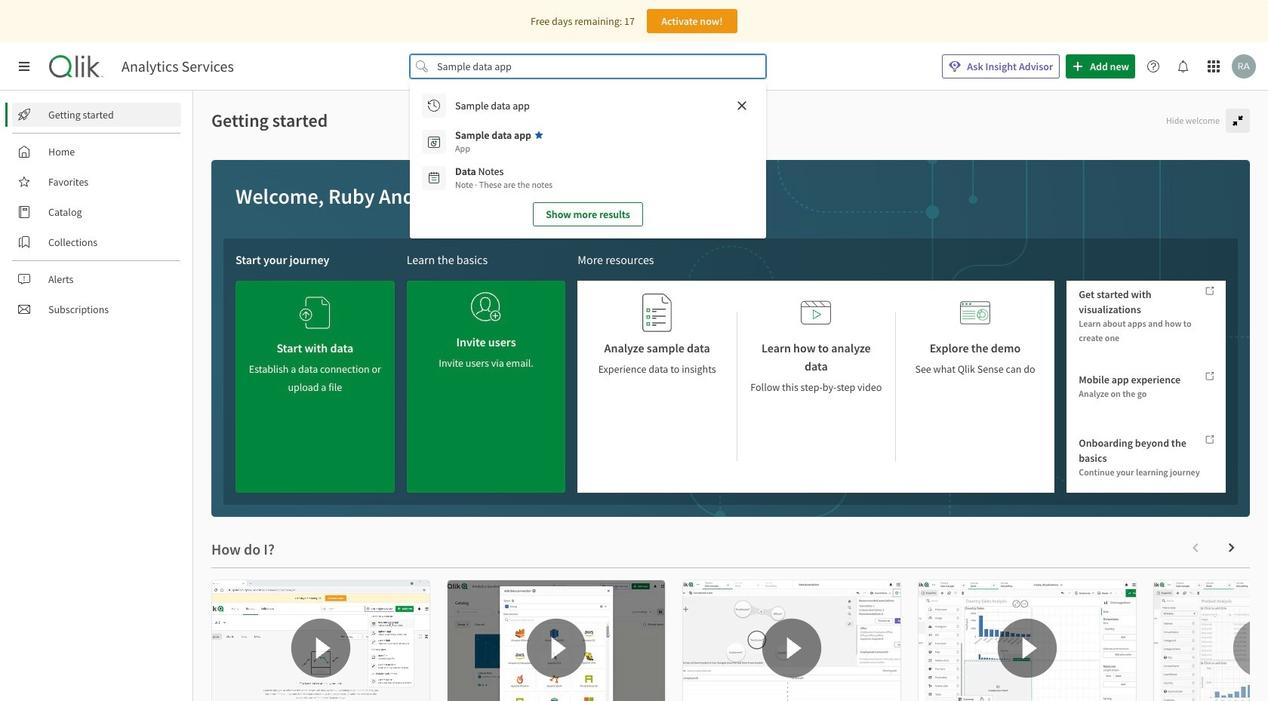 Task type: describe. For each thing, give the bounding box(es) containing it.
navigation pane element
[[0, 97, 193, 328]]

hide welcome image
[[1233, 115, 1245, 127]]

ruby anderson image
[[1233, 54, 1257, 79]]

invite users image
[[471, 287, 501, 327]]

close sidebar menu image
[[18, 60, 30, 73]]

start with data image
[[300, 293, 330, 333]]

Search for content text field
[[434, 54, 742, 79]]

analyze sample data image
[[642, 293, 673, 333]]



Task type: locate. For each thing, give the bounding box(es) containing it.
analytics services element
[[122, 57, 234, 76]]

how do i create a visualization? image
[[919, 581, 1137, 702]]

list box
[[416, 88, 761, 233]]

explore the demo image
[[961, 293, 991, 333]]

how do i create an app? image
[[212, 581, 430, 702]]

learn how to analyze data image
[[802, 293, 832, 333]]

how do i define data associations? image
[[684, 581, 901, 702]]

main content
[[193, 91, 1269, 702]]

these are the notes element
[[455, 178, 553, 192]]

sample data app element
[[455, 128, 532, 142]]

how do i load data into an app? image
[[448, 581, 665, 702]]



Task type: vqa. For each thing, say whether or not it's contained in the screenshot.
These are the notes element
yes



